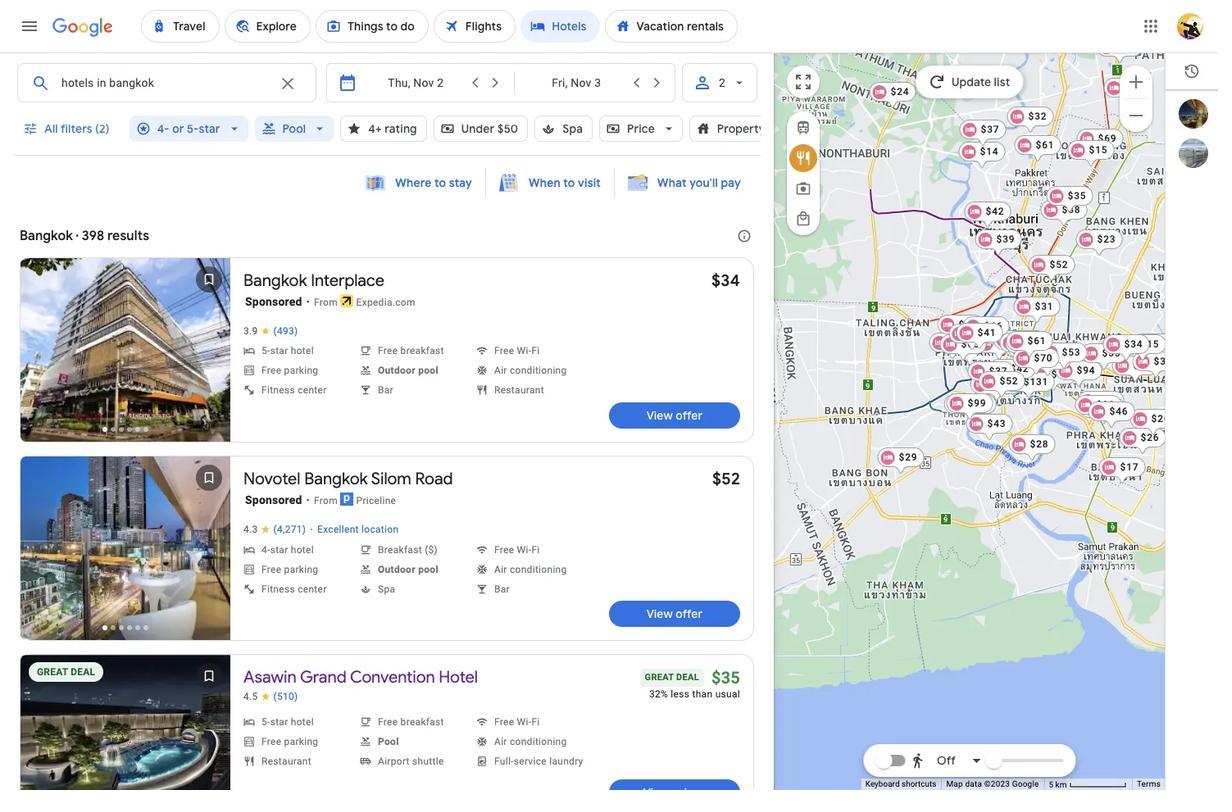 Task type: describe. For each thing, give the bounding box(es) containing it.
$43
[[988, 418, 1007, 430]]

$91 link
[[949, 324, 996, 352]]

$34 for $34 link under $72
[[1134, 360, 1153, 372]]

clear image
[[278, 74, 298, 93]]

2 button
[[682, 63, 758, 103]]

view offer for $52
[[647, 607, 703, 622]]

$41
[[978, 327, 997, 339]]

stay
[[449, 176, 472, 190]]

1 horizontal spatial great
[[645, 673, 674, 683]]

where to stay button
[[356, 167, 482, 198]]

5 km
[[1049, 780, 1069, 789]]

type
[[768, 121, 793, 136]]

0 vertical spatial $37
[[981, 124, 1000, 135]]

$42 for $42 link to the top
[[986, 206, 1005, 217]]

pool
[[283, 121, 306, 136]]

0 vertical spatial $35 link
[[1047, 186, 1094, 214]]

photo 1 image for $34
[[21, 258, 230, 442]]

next image
[[189, 532, 229, 572]]

$41 link
[[957, 323, 1003, 351]]

view offer link for $52
[[609, 601, 741, 627]]

bangkok · 398
[[20, 228, 104, 244]]

view for $34
[[647, 408, 673, 423]]

$135
[[1015, 335, 1040, 346]]

the grand palace image
[[961, 340, 980, 367]]

filters form
[[13, 52, 821, 165]]

shortcuts
[[902, 780, 937, 789]]

photos list for $52
[[21, 457, 230, 654]]

$26 link right $46
[[1131, 409, 1177, 437]]

32% less than usual
[[649, 689, 741, 700]]

0 horizontal spatial deal
[[71, 667, 95, 678]]

$121 link
[[945, 394, 997, 422]]

2 vertical spatial $39 link
[[1133, 352, 1180, 380]]

$99
[[968, 398, 987, 409]]

or
[[172, 121, 184, 136]]

$28 link
[[1009, 435, 1056, 463]]

(2)
[[95, 121, 110, 136]]

0 vertical spatial $37 link
[[960, 120, 1007, 148]]

google
[[1013, 780, 1040, 789]]

0 vertical spatial $61
[[1036, 139, 1055, 151]]

0 horizontal spatial great
[[37, 667, 68, 678]]

update list button
[[916, 66, 1024, 98]]

pool button
[[255, 109, 334, 148]]

$49 for left $49 link
[[1046, 354, 1065, 366]]

save novotel bangkok silom road to collection image
[[189, 458, 229, 498]]

what
[[658, 176, 687, 190]]

excellent location link
[[317, 524, 399, 537]]

1 vertical spatial $37 link
[[968, 362, 1015, 390]]

usual
[[716, 689, 741, 700]]

$94 link
[[1056, 361, 1103, 389]]

all filters (2)
[[44, 121, 110, 136]]

you'll
[[690, 176, 718, 190]]

terms link
[[1137, 780, 1161, 789]]

when to visit
[[529, 176, 601, 190]]

$94
[[1077, 365, 1096, 376]]

Search for places, hotels and more text field
[[61, 64, 268, 102]]

$88 link
[[1005, 338, 1052, 366]]

1 horizontal spatial great deal
[[645, 673, 700, 683]]

offer for $52
[[676, 607, 703, 622]]

list
[[995, 75, 1011, 89]]

$53 link
[[1041, 343, 1088, 371]]

price
[[627, 121, 655, 136]]

photo 1 image for $52
[[21, 457, 230, 641]]

photos list for $34
[[21, 258, 230, 456]]

$31 for top $31 link
[[1035, 301, 1054, 312]]

$35 for the top $35 link
[[1068, 190, 1087, 202]]

3 back image from the top
[[22, 721, 62, 760]]

1 vertical spatial $38
[[1022, 337, 1040, 349]]

(493)
[[274, 326, 298, 337]]

when to visit button
[[490, 167, 611, 198]]

$72
[[1154, 338, 1172, 349]]

$70 link
[[1013, 349, 1060, 376]]

results
[[107, 228, 149, 244]]

star
[[199, 121, 220, 136]]

$69 link
[[1077, 129, 1124, 157]]

keyboard shortcuts button
[[866, 779, 937, 791]]

1 vertical spatial $35 link
[[1081, 344, 1128, 372]]

$34 link left $72
[[1104, 335, 1150, 362]]

$60 link
[[940, 335, 987, 362]]

0 horizontal spatial $32 link
[[930, 333, 976, 361]]

2 horizontal spatial $38
[[1097, 399, 1116, 411]]

$34 for $34 link to the left of $72
[[1125, 339, 1144, 350]]

map region
[[617, 0, 1219, 791]]

$60
[[962, 339, 980, 350]]

rating
[[385, 121, 417, 136]]

$19 link
[[959, 325, 1006, 353]]

filters
[[61, 121, 92, 136]]

$131
[[1024, 376, 1049, 388]]

1 horizontal spatial deal
[[677, 673, 700, 683]]

Check-in text field
[[367, 64, 465, 102]]

view offer for $34
[[647, 408, 703, 423]]

less
[[671, 689, 690, 700]]

1 horizontal spatial $49 link
[[1081, 399, 1127, 426]]

$34 link down learn more about these results image
[[712, 271, 741, 291]]

price button
[[599, 109, 683, 148]]

$46
[[1110, 406, 1129, 417]]

offer for $34
[[676, 408, 703, 423]]

what you'll pay button
[[618, 167, 751, 198]]

spa button
[[535, 109, 593, 148]]

view for $52
[[647, 607, 673, 622]]

to for stay
[[435, 176, 446, 190]]

3 photo 1 image from the top
[[21, 655, 230, 791]]

$99 link
[[947, 394, 994, 422]]

4+ rating
[[368, 121, 417, 136]]

0 horizontal spatial great deal
[[37, 667, 95, 678]]

recently viewed element
[[1166, 53, 1219, 89]]

where to stay
[[396, 176, 472, 190]]

1 vertical spatial $37
[[990, 366, 1008, 377]]

$17 link
[[1099, 458, 1146, 486]]

save bangkok interplace to collection image
[[189, 260, 229, 299]]

$30
[[1099, 395, 1118, 407]]

spa
[[563, 121, 583, 136]]

$131 link
[[1003, 372, 1056, 400]]

$63 link
[[1097, 37, 1144, 65]]

$26 for $26 link above the $17 on the bottom right of the page
[[1141, 432, 1160, 444]]

0 vertical spatial $34
[[712, 271, 741, 291]]



Task type: vqa. For each thing, say whether or not it's contained in the screenshot.
the Search by image
no



Task type: locate. For each thing, give the bounding box(es) containing it.
next image
[[189, 334, 229, 373], [189, 721, 229, 760]]

Check-out text field
[[527, 64, 627, 102]]

$135 link
[[994, 331, 1047, 358]]

$28
[[1031, 439, 1049, 450]]

2 to from the left
[[564, 176, 575, 190]]

$35
[[1068, 190, 1087, 202], [1103, 348, 1121, 359], [712, 668, 741, 688]]

deal
[[71, 667, 95, 678], [677, 673, 700, 683]]

2 vertical spatial $35
[[712, 668, 741, 688]]

2 back image from the top
[[22, 532, 62, 572]]

$39 for top the $39 link
[[997, 234, 1016, 245]]

4.3
[[244, 524, 258, 536]]

1 horizontal spatial $15 link
[[1120, 335, 1167, 362]]

0 vertical spatial view offer button
[[609, 403, 741, 429]]

0 vertical spatial $38 link
[[1041, 200, 1088, 228]]

$35 link right $53 at the right top of page
[[1081, 344, 1128, 372]]

view offer link for $34
[[609, 403, 741, 429]]

2 next image from the top
[[189, 721, 229, 760]]

view offer button for $34
[[609, 403, 741, 429]]

$178 link
[[971, 375, 1024, 403]]

4+ rating button
[[340, 109, 427, 148]]

·
[[310, 523, 313, 536]]

$30 link
[[1078, 391, 1125, 419]]

terms
[[1137, 780, 1161, 789]]

$15 for the top the $15 link
[[1090, 144, 1108, 156]]

0 horizontal spatial $15 link
[[1068, 140, 1115, 168]]

1 view offer button from the top
[[609, 403, 741, 429]]

$66
[[985, 321, 1003, 332]]

$39 link
[[976, 230, 1022, 258], [938, 315, 985, 343], [1133, 352, 1180, 380]]

$37 link down update list
[[960, 120, 1007, 148]]

view
[[647, 408, 673, 423], [647, 607, 673, 622]]

excellent
[[317, 524, 359, 536]]

property type
[[717, 121, 793, 136]]

back image for $34
[[22, 334, 62, 373]]

1 horizontal spatial $32
[[1029, 111, 1048, 122]]

$35 right $53 at the right top of page
[[1103, 348, 1121, 359]]

0 horizontal spatial $32
[[951, 337, 970, 349]]

2 vertical spatial photos list
[[21, 655, 230, 791]]

off button
[[907, 741, 988, 781]]

main menu image
[[20, 16, 39, 36]]

$49 for the right $49 link
[[1102, 403, 1121, 414]]

$20 link
[[1104, 78, 1151, 106]]

$14
[[981, 146, 999, 157]]

0 vertical spatial $49
[[1046, 354, 1065, 366]]

great
[[37, 667, 68, 678], [645, 673, 674, 683]]

0 vertical spatial back image
[[22, 334, 62, 373]]

next image left 3.9
[[189, 334, 229, 373]]

$42 up $131
[[1011, 363, 1030, 375]]

when
[[529, 176, 561, 190]]

1 horizontal spatial $42
[[1011, 363, 1030, 375]]

zoom out map image
[[1127, 105, 1147, 125]]

2
[[719, 76, 726, 89]]

1 horizontal spatial $49
[[1102, 403, 1121, 414]]

1 vertical spatial $32 link
[[930, 333, 976, 361]]

4+
[[368, 121, 382, 136]]

1 vertical spatial view offer
[[647, 607, 703, 622]]

1 horizontal spatial $15
[[1141, 339, 1160, 350]]

what you'll pay
[[658, 176, 741, 190]]

$42 for the bottom $42 link
[[1011, 363, 1030, 375]]

$61 left $69 link at the top right
[[1036, 139, 1055, 151]]

0 vertical spatial $26
[[1152, 413, 1171, 425]]

1 horizontal spatial $31
[[1035, 301, 1054, 312]]

to left stay
[[435, 176, 446, 190]]

4.3 out of 5 stars from 4,271 reviews image
[[244, 524, 306, 536]]

2 view from the top
[[647, 607, 673, 622]]

$14 link
[[959, 142, 1006, 170]]

$178
[[992, 379, 1017, 390]]

$37
[[981, 124, 1000, 135], [990, 366, 1008, 377]]

0 vertical spatial $15
[[1090, 144, 1108, 156]]

(510)
[[274, 691, 298, 703]]

1 back image from the top
[[22, 334, 62, 373]]

$38
[[1063, 204, 1081, 216], [1022, 337, 1040, 349], [1097, 399, 1116, 411]]

2 view offer link from the top
[[609, 601, 741, 627]]

1 vertical spatial view offer button
[[609, 601, 741, 627]]

1 view from the top
[[647, 408, 673, 423]]

$15 link up $46
[[1120, 335, 1167, 362]]

1 photo 1 image from the top
[[21, 258, 230, 442]]

photo 1 image
[[21, 258, 230, 442], [21, 457, 230, 641], [21, 655, 230, 791]]

1 vertical spatial $38 link
[[1000, 333, 1047, 361]]

2 offer from the top
[[676, 607, 703, 622]]

1 vertical spatial $48
[[1052, 369, 1071, 381]]

5-
[[187, 121, 199, 136]]

$35 up the $23 "link"
[[1068, 190, 1087, 202]]

bangkok · 398 results
[[20, 228, 149, 244]]

$46 link
[[1089, 402, 1135, 430]]

under
[[462, 121, 495, 136]]

1 horizontal spatial $32 link
[[1008, 107, 1054, 135]]

$34 right $94
[[1134, 360, 1153, 372]]

$50
[[498, 121, 519, 136]]

1 vertical spatial $49
[[1102, 403, 1121, 414]]

to left visit
[[564, 176, 575, 190]]

1 vertical spatial next image
[[189, 721, 229, 760]]

keyboard
[[866, 780, 900, 789]]

0 vertical spatial view
[[647, 408, 673, 423]]

1 horizontal spatial to
[[564, 176, 575, 190]]

$32 for top $32 link
[[1029, 111, 1048, 122]]

2 photo 1 image from the top
[[21, 457, 230, 641]]

$66 link
[[963, 317, 1010, 344]]

0 horizontal spatial $35
[[712, 668, 741, 688]]

$29 link
[[878, 448, 925, 476]]

2 view offer button from the top
[[609, 601, 741, 627]]

0 vertical spatial photos list
[[21, 258, 230, 456]]

1 horizontal spatial $48
[[1052, 369, 1071, 381]]

1 vertical spatial $15
[[1141, 339, 1160, 350]]

view larger map image
[[794, 72, 814, 92]]

0 vertical spatial $15 link
[[1068, 140, 1115, 168]]

$35 for the bottom $35 link
[[1103, 348, 1121, 359]]

next image down the save asawin grand convention hotel to collection image
[[189, 721, 229, 760]]

1 vertical spatial view
[[647, 607, 673, 622]]

zoom in map image
[[1127, 72, 1147, 91]]

$17
[[1121, 462, 1140, 473]]

$34 link down $72
[[1113, 356, 1159, 384]]

1 to from the left
[[435, 176, 446, 190]]

1 vertical spatial $39 link
[[938, 315, 985, 343]]

$42 down $14 link
[[986, 206, 1005, 217]]

1 view offer link from the top
[[609, 403, 741, 429]]

2 vertical spatial $38
[[1097, 399, 1116, 411]]

photos list
[[21, 258, 230, 456], [21, 457, 230, 654], [21, 655, 230, 791]]

2 horizontal spatial $35
[[1103, 348, 1121, 359]]

$37 link up $99
[[968, 362, 1015, 390]]

©2023
[[985, 780, 1010, 789]]

$26 right $46
[[1152, 413, 1171, 425]]

back image for $52
[[22, 532, 62, 572]]

4- or 5-star button
[[129, 109, 248, 148]]

1 vertical spatial view offer link
[[609, 601, 741, 627]]

off
[[937, 754, 956, 768]]

0 vertical spatial $42 link
[[965, 202, 1012, 230]]

km
[[1056, 780, 1067, 789]]

1 next image from the top
[[189, 334, 229, 373]]

$39 for middle the $39 link
[[959, 319, 978, 331]]

0 horizontal spatial to
[[435, 176, 446, 190]]

$32
[[1029, 111, 1048, 122], [951, 337, 970, 349]]

5 km button
[[1044, 779, 1133, 791]]

$26 for $26 link to the right of $46
[[1152, 413, 1171, 425]]

0 vertical spatial $61 link
[[1015, 135, 1062, 163]]

2 view offer from the top
[[647, 607, 703, 622]]

1 vertical spatial $15 link
[[1120, 335, 1167, 362]]

recently viewed image
[[1184, 63, 1201, 80]]

2 vertical spatial $38 link
[[1076, 395, 1122, 423]]

1 vertical spatial $42
[[1011, 363, 1030, 375]]

$19
[[981, 329, 999, 340]]

$31 up $135 on the top of page
[[1035, 301, 1054, 312]]

$69
[[1099, 133, 1117, 144]]

to inside button
[[435, 176, 446, 190]]

1 vertical spatial back image
[[22, 532, 62, 572]]

$20
[[1126, 82, 1144, 93]]

1 vertical spatial $26
[[1141, 432, 1160, 444]]

$26 link
[[1131, 409, 1177, 437], [1120, 428, 1167, 456]]

1 vertical spatial photo 1 image
[[21, 457, 230, 641]]

0 vertical spatial $32 link
[[1008, 107, 1054, 135]]

keyboard shortcuts
[[866, 780, 937, 789]]

1 photos list from the top
[[21, 258, 230, 456]]

5
[[1049, 780, 1054, 789]]

0 vertical spatial $39
[[997, 234, 1016, 245]]

offer
[[676, 408, 703, 423], [676, 607, 703, 622]]

1 vertical spatial $49 link
[[1081, 399, 1127, 426]]

$31 for bottom $31 link
[[998, 338, 1016, 349]]

save asawin grand convention hotel to collection image
[[189, 657, 229, 696]]

$35 up usual
[[712, 668, 741, 688]]

0 vertical spatial photo 1 image
[[21, 258, 230, 442]]

great deal
[[37, 667, 95, 678], [645, 673, 700, 683]]

$32 for left $32 link
[[951, 337, 970, 349]]

property
[[717, 121, 766, 136]]

1 vertical spatial $34
[[1125, 339, 1144, 350]]

$63
[[1118, 41, 1137, 52]]

0 vertical spatial $38
[[1063, 204, 1081, 216]]

loy pela voyages image
[[969, 420, 976, 426]]

3.9 out of 5 stars from 493 reviews image
[[244, 326, 298, 338]]

1 horizontal spatial $38
[[1063, 204, 1081, 216]]

0 vertical spatial view offer
[[647, 408, 703, 423]]

next image for 3.9
[[189, 334, 229, 373]]

location
[[362, 524, 399, 536]]

0 horizontal spatial $31
[[998, 338, 1016, 349]]

$26 up $17 link at the bottom right
[[1141, 432, 1160, 444]]

0 vertical spatial $31 link
[[1014, 297, 1061, 325]]

0 vertical spatial view offer link
[[609, 403, 741, 429]]

0 vertical spatial $31
[[1035, 301, 1054, 312]]

$72 link
[[1132, 334, 1179, 362]]

1 horizontal spatial $39
[[997, 234, 1016, 245]]

0 horizontal spatial $49 link
[[1025, 350, 1071, 378]]

$15 link down "$20" link
[[1068, 140, 1115, 168]]

pay
[[721, 176, 741, 190]]

0 horizontal spatial $38
[[1022, 337, 1040, 349]]

0 vertical spatial $39 link
[[976, 230, 1022, 258]]

$37 up $14
[[981, 124, 1000, 135]]

to
[[435, 176, 446, 190], [564, 176, 575, 190]]

1 view offer from the top
[[647, 408, 703, 423]]

$24
[[891, 86, 910, 98]]

1 vertical spatial $32
[[951, 337, 970, 349]]

$49
[[1046, 354, 1065, 366], [1102, 403, 1121, 414]]

2 vertical spatial back image
[[22, 721, 62, 760]]

$26 link up the $17 on the bottom right of the page
[[1120, 428, 1167, 456]]

· excellent location
[[310, 523, 399, 536]]

1 offer from the top
[[676, 408, 703, 423]]

0 horizontal spatial $48
[[1030, 343, 1048, 354]]

0 horizontal spatial $39
[[959, 319, 978, 331]]

1 vertical spatial $42 link
[[990, 359, 1036, 387]]

$29
[[899, 452, 918, 463]]

1 vertical spatial $35
[[1103, 348, 1121, 359]]

map data ©2023 google
[[947, 780, 1040, 789]]

$37 link
[[960, 120, 1007, 148], [968, 362, 1015, 390]]

$37 up $178 at top
[[990, 366, 1008, 377]]

$31 down $66
[[998, 338, 1016, 349]]

2 photos list from the top
[[21, 457, 230, 654]]

0 vertical spatial $35
[[1068, 190, 1087, 202]]

view offer button for $52
[[609, 601, 741, 627]]

4- or 5-star
[[157, 121, 220, 136]]

back image
[[22, 334, 62, 373], [22, 532, 62, 572], [22, 721, 62, 760]]

2 horizontal spatial $39
[[1154, 356, 1173, 367]]

0 horizontal spatial $42
[[986, 206, 1005, 217]]

1 horizontal spatial $35
[[1068, 190, 1087, 202]]

2 vertical spatial photo 1 image
[[21, 655, 230, 791]]

1 vertical spatial $31 link
[[976, 334, 1023, 362]]

$39 for bottom the $39 link
[[1154, 356, 1173, 367]]

data
[[966, 780, 983, 789]]

0 horizontal spatial $15
[[1090, 144, 1108, 156]]

0 vertical spatial $32
[[1029, 111, 1048, 122]]

$23
[[1098, 234, 1117, 245]]

1 vertical spatial $61 link
[[1007, 331, 1053, 359]]

$70
[[1035, 353, 1053, 364]]

3 photos list from the top
[[21, 655, 230, 791]]

all
[[44, 121, 58, 136]]

0 vertical spatial $49 link
[[1025, 350, 1071, 378]]

to for visit
[[564, 176, 575, 190]]

to inside button
[[564, 176, 575, 190]]

1 vertical spatial offer
[[676, 607, 703, 622]]

next image for 4.5
[[189, 721, 229, 760]]

3.9
[[244, 326, 258, 337]]

list
[[1166, 99, 1219, 168]]

update
[[952, 75, 992, 89]]

$35 link
[[1047, 186, 1094, 214], [1081, 344, 1128, 372]]

2 vertical spatial $39
[[1154, 356, 1173, 367]]

$15 for the rightmost the $15 link
[[1141, 339, 1160, 350]]

learn more about these results image
[[725, 217, 764, 256]]

0 vertical spatial $42
[[986, 206, 1005, 217]]

0 vertical spatial $48
[[1030, 343, 1048, 354]]

4.5 out of 5 stars from 510 reviews image
[[244, 691, 298, 704]]

$48 link
[[1008, 339, 1055, 367], [1031, 365, 1077, 393]]

$43 link
[[967, 414, 1013, 442]]

1 vertical spatial photos list
[[21, 457, 230, 654]]

0 vertical spatial next image
[[189, 334, 229, 373]]

$34 down learn more about these results image
[[712, 271, 741, 291]]

1 vertical spatial $31
[[998, 338, 1016, 349]]

$34 left $72
[[1125, 339, 1144, 350]]

1 vertical spatial $61
[[1028, 335, 1047, 347]]

$61 up $70
[[1028, 335, 1047, 347]]

$35 link up the $23 "link"
[[1047, 186, 1094, 214]]

$34 link
[[712, 271, 741, 291], [1104, 335, 1150, 362], [1113, 356, 1159, 384]]



